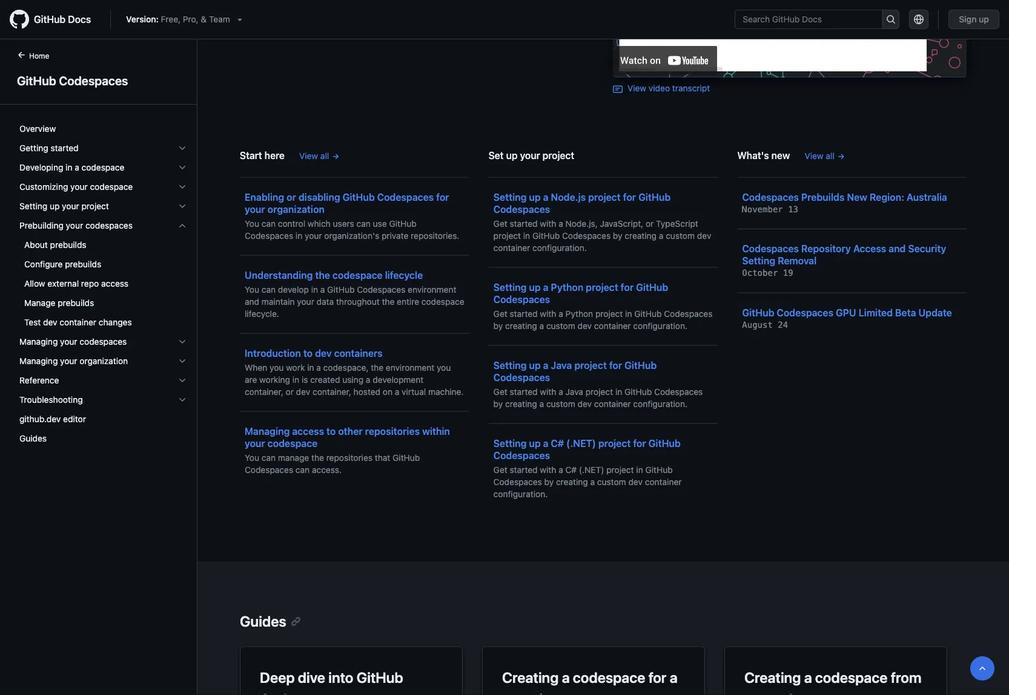 Task type: vqa. For each thing, say whether or not it's contained in the screenshot.
for inside setting up a java project for github codespaces get started with a java project in github codespaces by creating a custom dev container configuration.
yes



Task type: describe. For each thing, give the bounding box(es) containing it.
prebuilding your codespaces element containing prebuilding your codespaces
[[10, 216, 197, 333]]

allow external repo access
[[24, 279, 128, 289]]

0 vertical spatial guides link
[[15, 429, 192, 449]]

template
[[755, 691, 814, 696]]

2 you from the left
[[437, 363, 451, 373]]

container inside setting up a java project for github codespaces get started with a java project in github codespaces by creating a custom dev container configuration.
[[594, 399, 631, 409]]

manage
[[278, 453, 309, 463]]

troubleshooting
[[19, 395, 83, 405]]

0 vertical spatial c#
[[551, 438, 564, 449]]

view all link for what's new
[[805, 150, 845, 162]]

get for setting up a java project for github codespaces
[[493, 387, 507, 397]]

august 24 element
[[742, 320, 788, 330]]

test
[[24, 318, 41, 328]]

deep
[[260, 670, 295, 687]]

other
[[338, 426, 363, 437]]

in inside setting up a python project for github codespaces get started with a python project in github codespaces by creating a custom dev container configuration.
[[625, 309, 632, 319]]

australia
[[907, 191, 947, 203]]

1 vertical spatial repositories
[[326, 453, 373, 463]]

codespace inside managing access to other repositories within your codespace you can manage the repositories that github codespaces can access.
[[268, 438, 318, 449]]

repository
[[502, 691, 569, 696]]

github inside the github codespaces gpu limited beta update august 24
[[742, 307, 774, 319]]

container inside setting up a python project for github codespaces get started with a python project in github codespaces by creating a custom dev container configuration.
[[594, 321, 631, 331]]

external
[[47, 279, 79, 289]]

version: free, pro, & team
[[126, 14, 230, 24]]

github inside 'link'
[[34, 14, 66, 25]]

with inside setting up a c# (.net) project for github codespaces get started with a c# (.net) project in github codespaces by creating a custom dev container configuration.
[[540, 465, 556, 475]]

security
[[908, 243, 946, 255]]

the inside managing access to other repositories within your codespace you can manage the repositories that github codespaces can access.
[[311, 453, 324, 463]]

can down manage
[[296, 465, 310, 475]]

codespaces inside deep dive into github codespaces
[[260, 691, 342, 696]]

november
[[742, 204, 783, 214]]

github docs
[[34, 14, 91, 25]]

creating for template
[[744, 670, 801, 687]]

up for sign up
[[979, 14, 989, 24]]

about prebuilds link
[[15, 236, 192, 255]]

dive
[[298, 670, 325, 687]]

deep dive into github codespaces link
[[240, 647, 463, 696]]

select language: current language is english image
[[914, 15, 924, 24]]

codespaces inside the github codespaces gpu limited beta update august 24
[[777, 307, 834, 319]]

for for setting up a python project for github codespaces
[[621, 282, 634, 293]]

1 vertical spatial (.net)
[[579, 465, 604, 475]]

managing your codespaces
[[19, 337, 127, 347]]

typescript
[[656, 219, 698, 229]]

1 horizontal spatial guides
[[240, 613, 286, 630]]

creating a codespace for a repository link
[[482, 647, 705, 696]]

by inside setting up a java project for github codespaces get started with a java project in github codespaces by creating a custom dev container configuration.
[[493, 399, 503, 409]]

codespaces repository access and security setting removal october 19
[[742, 243, 946, 278]]

on
[[383, 387, 393, 397]]

update
[[919, 307, 952, 319]]

access.
[[312, 465, 342, 475]]

set
[[489, 150, 504, 161]]

2 container, from the left
[[313, 387, 351, 397]]

github.dev editor link
[[15, 410, 192, 429]]

setting inside codespaces repository access and security setting removal october 19
[[742, 255, 775, 267]]

what's
[[737, 150, 769, 161]]

custom inside setting up a java project for github codespaces get started with a java project in github codespaces by creating a custom dev container configuration.
[[546, 399, 575, 409]]

about prebuilds
[[24, 240, 86, 250]]

creating inside setting up a java project for github codespaces get started with a java project in github codespaces by creating a custom dev container configuration.
[[505, 399, 537, 409]]

users
[[333, 219, 354, 229]]

control
[[278, 219, 305, 229]]

custom inside setting up a python project for github codespaces get started with a python project in github codespaces by creating a custom dev container configuration.
[[546, 321, 575, 331]]

to inside introduction to dev containers when you work in a codespace, the environment you are working in is created using a development container, or dev container, hosted on a virtual machine.
[[303, 348, 313, 359]]

codespaces inside codespaces repository access and security setting removal october 19
[[742, 243, 799, 255]]

up for set up your project
[[506, 150, 518, 161]]

manage prebuilds link
[[15, 294, 192, 313]]

sc 9kayk9 0 image for reference
[[177, 376, 187, 386]]

prebuilding your codespaces
[[19, 221, 133, 231]]

by inside setting up a node.js project for github codespaces get started with a node.js, javascript, or typescript project in github codespaces by creating a custom dev container configuration.
[[613, 231, 622, 241]]

all for disabling
[[320, 151, 329, 161]]

sc 9kayk9 0 image for managing your codespaces
[[177, 337, 187, 347]]

test dev container changes link
[[15, 313, 192, 333]]

and inside codespaces repository access and security setting removal october 19
[[889, 243, 906, 255]]

overview
[[19, 124, 56, 134]]

view all for start here
[[299, 151, 329, 161]]

can left control
[[262, 219, 276, 229]]

codespace inside creating a codespace for a repository
[[573, 670, 645, 687]]

video
[[649, 83, 670, 93]]

develop
[[278, 285, 309, 295]]

prebuilding your codespaces button
[[15, 216, 192, 236]]

container inside setting up a node.js project for github codespaces get started with a node.js, javascript, or typescript project in github codespaces by creating a custom dev container configuration.
[[493, 243, 530, 253]]

private
[[382, 231, 408, 241]]

customizing
[[19, 182, 68, 192]]

machine.
[[428, 387, 464, 397]]

removal
[[778, 255, 817, 267]]

get for setting up a node.js project for github codespaces
[[493, 219, 507, 229]]

creating inside setting up a node.js project for github codespaces get started with a node.js, javascript, or typescript project in github codespaces by creating a custom dev container configuration.
[[625, 231, 657, 241]]

sc 9kayk9 0 image for developing in a codespace
[[177, 163, 187, 173]]

october 19 element
[[742, 268, 793, 278]]

getting
[[19, 143, 48, 153]]

prebuilding
[[19, 221, 64, 231]]

repository
[[801, 243, 851, 255]]

0 vertical spatial repositories
[[365, 426, 420, 437]]

developing in a codespace
[[19, 163, 124, 173]]

sign up link
[[949, 10, 999, 29]]

environment for containers
[[386, 363, 434, 373]]

beta
[[895, 307, 916, 319]]

managing your organization
[[19, 356, 128, 366]]

your inside "understanding the codespace lifecycle you can develop in a github codespaces environment and maintain your data throughout the entire codespace lifecycle."
[[297, 297, 314, 307]]

troubleshooting button
[[15, 391, 192, 410]]

up for setting up a c# (.net) project for github codespaces get started with a c# (.net) project in github codespaces by creating a custom dev container configuration.
[[529, 438, 541, 449]]

up for setting up a python project for github codespaces get started with a python project in github codespaces by creating a custom dev container configuration.
[[529, 282, 541, 293]]

allow
[[24, 279, 45, 289]]

creating for repository
[[502, 670, 559, 687]]

view video transcript link
[[613, 83, 710, 94]]

container inside github codespaces element
[[60, 318, 96, 328]]

Search GitHub Docs search field
[[735, 10, 882, 28]]

repositories.
[[411, 231, 459, 241]]

configuration. inside setting up a node.js project for github codespaces get started with a node.js, javascript, or typescript project in github codespaces by creating a custom dev container configuration.
[[533, 243, 587, 253]]

codespaces inside "understanding the codespace lifecycle you can develop in a github codespaces environment and maintain your data throughout the entire codespace lifecycle."
[[357, 285, 405, 295]]

development
[[373, 375, 424, 385]]

hosted
[[354, 387, 380, 397]]

allow external repo access link
[[15, 274, 192, 294]]

github inside "understanding the codespace lifecycle you can develop in a github codespaces environment and maintain your data throughout the entire codespace lifecycle."
[[327, 285, 355, 295]]

lifecycle
[[385, 270, 423, 281]]

up for setting up your project
[[50, 201, 60, 211]]

about
[[24, 240, 48, 250]]

started inside setting up a c# (.net) project for github codespaces get started with a c# (.net) project in github codespaces by creating a custom dev container configuration.
[[510, 465, 538, 475]]

up for setting up a java project for github codespaces get started with a java project in github codespaces by creating a custom dev container configuration.
[[529, 360, 541, 371]]

test dev container changes
[[24, 318, 132, 328]]

reference
[[19, 376, 59, 386]]

your inside managing access to other repositories within your codespace you can manage the repositories that github codespaces can access.
[[245, 438, 265, 449]]

github codespaces gpu limited beta update august 24
[[742, 307, 952, 330]]

prebuilding your codespaces element containing about prebuilds
[[10, 236, 197, 333]]

codespaces inside codespaces prebuilds new region: australia november 13
[[742, 191, 799, 203]]

project inside dropdown button
[[81, 201, 109, 211]]

get inside setting up a c# (.net) project for github codespaces get started with a c# (.net) project in github codespaces by creating a custom dev container configuration.
[[493, 465, 507, 475]]

access
[[853, 243, 886, 255]]

prebuilds for configure prebuilds
[[65, 260, 101, 270]]

get for setting up a python project for github codespaces
[[493, 309, 507, 319]]

0 vertical spatial python
[[551, 282, 584, 293]]

your inside dropdown button
[[60, 337, 77, 347]]

setting up your project
[[19, 201, 109, 211]]

triangle down image
[[235, 15, 245, 24]]

and inside "understanding the codespace lifecycle you can develop in a github codespaces environment and maintain your data throughout the entire codespace lifecycle."
[[245, 297, 259, 307]]

organization inside dropdown button
[[80, 356, 128, 366]]

view video transcript
[[628, 83, 710, 93]]

by inside setting up a python project for github codespaces get started with a python project in github codespaces by creating a custom dev container configuration.
[[493, 321, 503, 331]]

containers
[[334, 348, 383, 359]]

with for python
[[540, 309, 556, 319]]

scroll to top image
[[978, 664, 987, 674]]

manage prebuilds
[[24, 298, 94, 308]]

codespace inside creating a codespace from a template
[[815, 670, 888, 687]]

creating inside setting up a python project for github codespaces get started with a python project in github codespaces by creating a custom dev container configuration.
[[505, 321, 537, 331]]

reference button
[[15, 371, 192, 391]]

customizing your codespace button
[[15, 177, 192, 197]]

1 you from the left
[[270, 363, 284, 373]]

entire
[[397, 297, 419, 307]]

custom inside setting up a c# (.net) project for github codespaces get started with a c# (.net) project in github codespaces by creating a custom dev container configuration.
[[597, 477, 626, 487]]

home
[[29, 51, 49, 60]]

introduction
[[245, 348, 301, 359]]

for inside setting up a c# (.net) project for github codespaces get started with a c# (.net) project in github codespaces by creating a custom dev container configuration.
[[633, 438, 646, 449]]

sc 9kayk9 0 image for troubleshooting
[[177, 396, 187, 405]]

dev inside setting up a c# (.net) project for github codespaces get started with a c# (.net) project in github codespaces by creating a custom dev container configuration.
[[628, 477, 643, 487]]

overview link
[[15, 119, 192, 139]]

your inside dropdown button
[[70, 182, 88, 192]]

24
[[778, 320, 788, 330]]

disabling
[[299, 191, 340, 203]]

setting up a c# (.net) project for github codespaces get started with a c# (.net) project in github codespaces by creating a custom dev container configuration.
[[493, 438, 682, 499]]

region:
[[870, 191, 904, 203]]

github codespaces link
[[15, 71, 182, 90]]

managing for to
[[245, 426, 290, 437]]

customizing your codespace
[[19, 182, 133, 192]]

working
[[259, 375, 290, 385]]

for for setting up a java project for github codespaces
[[609, 360, 622, 371]]

dev inside setting up a node.js project for github codespaces get started with a node.js, javascript, or typescript project in github codespaces by creating a custom dev container configuration.
[[697, 231, 711, 241]]

you inside "understanding the codespace lifecycle you can develop in a github codespaces environment and maintain your data throughout the entire codespace lifecycle."
[[245, 285, 259, 295]]

you for managing access to other repositories within your codespace
[[245, 453, 259, 463]]

gpu
[[836, 307, 856, 319]]

limited
[[859, 307, 893, 319]]

setting up a python project for github codespaces get started with a python project in github codespaces by creating a custom dev container configuration.
[[493, 282, 713, 331]]

manage
[[24, 298, 55, 308]]

in inside enabling or disabling github codespaces for your organization you can control which users can use github codespaces in your organization's private repositories.
[[296, 231, 302, 241]]

all for new
[[826, 151, 835, 161]]

creating a codespace from a template
[[744, 670, 922, 696]]

into
[[328, 670, 353, 687]]

sc 9kayk9 0 image for managing your organization
[[177, 357, 187, 366]]



Task type: locate. For each thing, give the bounding box(es) containing it.
environment up entire
[[408, 285, 456, 295]]

transcript
[[672, 83, 710, 93]]

access inside managing access to other repositories within your codespace you can manage the repositories that github codespaces can access.
[[292, 426, 324, 437]]

is
[[302, 375, 308, 385]]

1 with from the top
[[540, 219, 556, 229]]

1 horizontal spatial view
[[628, 83, 646, 93]]

with for node.js
[[540, 219, 556, 229]]

repositories
[[365, 426, 420, 437], [326, 453, 373, 463]]

1 get from the top
[[493, 219, 507, 229]]

access down configure prebuilds link
[[101, 279, 128, 289]]

github codespaces
[[17, 73, 128, 88]]

github inside managing access to other repositories within your codespace you can manage the repositories that github codespaces can access.
[[393, 453, 420, 463]]

started inside the getting started dropdown button
[[51, 143, 78, 153]]

started
[[51, 143, 78, 153], [510, 219, 538, 229], [510, 309, 538, 319], [510, 387, 538, 397], [510, 465, 538, 475]]

started inside setting up a java project for github codespaces get started with a java project in github codespaces by creating a custom dev container configuration.
[[510, 387, 538, 397]]

1 horizontal spatial all
[[826, 151, 835, 161]]

november 13 element
[[742, 204, 798, 214]]

or down working
[[286, 387, 294, 397]]

with inside setting up a node.js project for github codespaces get started with a node.js, javascript, or typescript project in github codespaces by creating a custom dev container configuration.
[[540, 219, 556, 229]]

0 vertical spatial organization
[[268, 204, 325, 215]]

or inside setting up a node.js project for github codespaces get started with a node.js, javascript, or typescript project in github codespaces by creating a custom dev container configuration.
[[646, 219, 654, 229]]

1 you from the top
[[245, 219, 259, 229]]

sign up
[[959, 14, 989, 24]]

within
[[422, 426, 450, 437]]

1 horizontal spatial you
[[437, 363, 451, 373]]

1 vertical spatial or
[[646, 219, 654, 229]]

codespace
[[82, 163, 124, 173], [90, 182, 133, 192], [333, 270, 383, 281], [421, 297, 464, 307], [268, 438, 318, 449], [573, 670, 645, 687], [815, 670, 888, 687]]

or up control
[[287, 191, 296, 203]]

1 vertical spatial java
[[565, 387, 583, 397]]

organization up control
[[268, 204, 325, 215]]

all up disabling
[[320, 151, 329, 161]]

you down enabling
[[245, 219, 259, 229]]

changes
[[99, 318, 132, 328]]

when
[[245, 363, 267, 373]]

prebuilds down allow external repo access
[[58, 298, 94, 308]]

github codespaces element
[[0, 49, 197, 695]]

docs
[[68, 14, 91, 25]]

0 horizontal spatial organization
[[80, 356, 128, 366]]

container inside setting up a c# (.net) project for github codespaces get started with a c# (.net) project in github codespaces by creating a custom dev container configuration.
[[645, 477, 682, 487]]

1 vertical spatial guides link
[[240, 613, 301, 630]]

1 creating from the left
[[502, 670, 559, 687]]

for inside setting up a java project for github codespaces get started with a java project in github codespaces by creating a custom dev container configuration.
[[609, 360, 622, 371]]

that
[[375, 453, 390, 463]]

managing for codespaces
[[19, 337, 58, 347]]

sc 9kayk9 0 image for getting started
[[177, 144, 187, 153]]

get inside setting up a node.js project for github codespaces get started with a node.js, javascript, or typescript project in github codespaces by creating a custom dev container configuration.
[[493, 219, 507, 229]]

codespaces down test dev container changes link
[[80, 337, 127, 347]]

guides link down 'editor'
[[15, 429, 192, 449]]

can left manage
[[262, 453, 276, 463]]

can inside "understanding the codespace lifecycle you can develop in a github codespaces environment and maintain your data throughout the entire codespace lifecycle."
[[262, 285, 276, 295]]

github
[[34, 14, 66, 25], [17, 73, 56, 88], [343, 191, 375, 203], [638, 191, 671, 203], [389, 219, 417, 229], [532, 231, 560, 241], [636, 282, 668, 293], [327, 285, 355, 295], [742, 307, 774, 319], [634, 309, 662, 319], [625, 360, 657, 371], [625, 387, 652, 397], [649, 438, 681, 449], [393, 453, 420, 463], [645, 465, 673, 475], [357, 670, 403, 687]]

3 get from the top
[[493, 387, 507, 397]]

up inside setting up a c# (.net) project for github codespaces get started with a c# (.net) project in github codespaces by creating a custom dev container configuration.
[[529, 438, 541, 449]]

sc 9kayk9 0 image for setting up your project
[[177, 202, 187, 211]]

you left manage
[[245, 453, 259, 463]]

2 view all from the left
[[805, 151, 835, 161]]

0 horizontal spatial guides
[[19, 434, 47, 444]]

you
[[245, 219, 259, 229], [245, 285, 259, 295], [245, 453, 259, 463]]

codespaces for prebuilding your codespaces
[[85, 221, 133, 231]]

up inside sign up 'link'
[[979, 14, 989, 24]]

codespaces for managing your codespaces
[[80, 337, 127, 347]]

editor
[[63, 415, 86, 425]]

1 all from the left
[[320, 151, 329, 161]]

None search field
[[735, 10, 900, 29]]

2 vertical spatial managing
[[245, 426, 290, 437]]

for for setting up a node.js project for github codespaces
[[623, 191, 636, 203]]

2 view all link from the left
[[805, 150, 845, 162]]

4 sc 9kayk9 0 image from the top
[[177, 396, 187, 405]]

setting for java
[[493, 360, 527, 371]]

for for enabling or disabling github codespaces for your organization
[[436, 191, 449, 203]]

0 vertical spatial you
[[245, 219, 259, 229]]

to up work
[[303, 348, 313, 359]]

work
[[286, 363, 305, 373]]

setting inside dropdown button
[[19, 201, 47, 211]]

setting inside setting up a java project for github codespaces get started with a java project in github codespaces by creating a custom dev container configuration.
[[493, 360, 527, 371]]

0 horizontal spatial c#
[[551, 438, 564, 449]]

0 horizontal spatial access
[[101, 279, 128, 289]]

repositories up access.
[[326, 453, 373, 463]]

guides up the deep
[[240, 613, 286, 630]]

managing for organization
[[19, 356, 58, 366]]

0 horizontal spatial to
[[303, 348, 313, 359]]

custom inside setting up a node.js project for github codespaces get started with a node.js, javascript, or typescript project in github codespaces by creating a custom dev container configuration.
[[666, 231, 695, 241]]

or inside enabling or disabling github codespaces for your organization you can control which users can use github codespaces in your organization's private repositories.
[[287, 191, 296, 203]]

prebuilds
[[801, 191, 845, 203]]

new
[[772, 150, 790, 161]]

1 horizontal spatial container,
[[313, 387, 351, 397]]

managing
[[19, 337, 58, 347], [19, 356, 58, 366], [245, 426, 290, 437]]

managing inside dropdown button
[[19, 356, 58, 366]]

and right "access"
[[889, 243, 906, 255]]

setting inside setting up a c# (.net) project for github codespaces get started with a c# (.net) project in github codespaces by creating a custom dev container configuration.
[[493, 438, 527, 449]]

setting up your project button
[[15, 197, 192, 216]]

2 creating from the left
[[744, 670, 801, 687]]

0 vertical spatial (.net)
[[566, 438, 596, 449]]

github docs link
[[10, 10, 101, 29]]

2 vertical spatial prebuilds
[[58, 298, 94, 308]]

0 vertical spatial managing
[[19, 337, 58, 347]]

codespaces inside managing access to other repositories within your codespace you can manage the repositories that github codespaces can access.
[[245, 465, 293, 475]]

view
[[628, 83, 646, 93], [299, 151, 318, 161], [805, 151, 824, 161]]

3 sc 9kayk9 0 image from the top
[[177, 376, 187, 386]]

by
[[613, 231, 622, 241], [493, 321, 503, 331], [493, 399, 503, 409], [544, 477, 554, 487]]

1 vertical spatial organization
[[80, 356, 128, 366]]

1 view all from the left
[[299, 151, 329, 161]]

prebuilds up the "configure prebuilds"
[[50, 240, 86, 250]]

2 you from the top
[[245, 285, 259, 295]]

prebuilds up allow external repo access
[[65, 260, 101, 270]]

1 horizontal spatial and
[[889, 243, 906, 255]]

sc 9kayk9 0 image inside reference dropdown button
[[177, 376, 187, 386]]

link image
[[613, 84, 623, 94]]

maintain
[[262, 297, 295, 307]]

for
[[436, 191, 449, 203], [623, 191, 636, 203], [621, 282, 634, 293], [609, 360, 622, 371], [633, 438, 646, 449], [649, 670, 667, 687]]

introduction to dev containers when you work in a codespace, the environment you are working in is created using a development container, or dev container, hosted on a virtual machine.
[[245, 348, 464, 397]]

javascript,
[[600, 219, 643, 229]]

19
[[783, 268, 793, 278]]

3 sc 9kayk9 0 image from the top
[[177, 221, 187, 231]]

in inside dropdown button
[[66, 163, 72, 173]]

the down containers
[[371, 363, 384, 373]]

started for setting up a java project for github codespaces
[[510, 387, 538, 397]]

or left typescript
[[646, 219, 654, 229]]

0 horizontal spatial creating
[[502, 670, 559, 687]]

sc 9kayk9 0 image for customizing your codespace
[[177, 182, 187, 192]]

0 horizontal spatial view all link
[[299, 150, 340, 162]]

environment for lifecycle
[[408, 285, 456, 295]]

1 horizontal spatial organization
[[268, 204, 325, 215]]

3 with from the top
[[540, 387, 556, 397]]

view right new
[[805, 151, 824, 161]]

creating up repository
[[502, 670, 559, 687]]

repositories up that at left
[[365, 426, 420, 437]]

container, down working
[[245, 387, 283, 397]]

view for codespaces prebuilds new region: australia
[[805, 151, 824, 161]]

1 vertical spatial environment
[[386, 363, 434, 373]]

enabling or disabling github codespaces for your organization you can control which users can use github codespaces in your organization's private repositories.
[[245, 191, 459, 241]]

sc 9kayk9 0 image for prebuilding your codespaces
[[177, 221, 187, 231]]

you up lifecycle.
[[245, 285, 259, 295]]

to left "other"
[[326, 426, 336, 437]]

up for setting up a node.js project for github codespaces get started with a node.js, javascript, or typescript project in github codespaces by creating a custom dev container configuration.
[[529, 191, 541, 203]]

configuration. inside setting up a python project for github codespaces get started with a python project in github codespaces by creating a custom dev container configuration.
[[633, 321, 688, 331]]

2 with from the top
[[540, 309, 556, 319]]

java
[[551, 360, 572, 371], [565, 387, 583, 397]]

creating inside setting up a c# (.net) project for github codespaces get started with a c# (.net) project in github codespaces by creating a custom dev container configuration.
[[556, 477, 588, 487]]

sc 9kayk9 0 image inside setting up your project dropdown button
[[177, 202, 187, 211]]

you inside enabling or disabling github codespaces for your organization you can control which users can use github codespaces in your organization's private repositories.
[[245, 219, 259, 229]]

0 vertical spatial environment
[[408, 285, 456, 295]]

creating
[[502, 670, 559, 687], [744, 670, 801, 687]]

get
[[493, 219, 507, 229], [493, 309, 507, 319], [493, 387, 507, 397], [493, 465, 507, 475]]

0 horizontal spatial view all
[[299, 151, 329, 161]]

2 sc 9kayk9 0 image from the top
[[177, 182, 187, 192]]

1 horizontal spatial view all
[[805, 151, 835, 161]]

sc 9kayk9 0 image
[[177, 144, 187, 153], [177, 182, 187, 192], [177, 221, 187, 231], [177, 337, 187, 347], [177, 357, 187, 366]]

here
[[265, 150, 285, 161]]

organization
[[268, 204, 325, 215], [80, 356, 128, 366]]

a inside developing in a codespace dropdown button
[[75, 163, 79, 173]]

you up working
[[270, 363, 284, 373]]

and up lifecycle.
[[245, 297, 259, 307]]

sc 9kayk9 0 image inside prebuilding your codespaces dropdown button
[[177, 221, 187, 231]]

1 vertical spatial and
[[245, 297, 259, 307]]

prebuilds for manage prebuilds
[[58, 298, 94, 308]]

for inside enabling or disabling github codespaces for your organization you can control which users can use github codespaces in your organization's private repositories.
[[436, 191, 449, 203]]

dev inside github codespaces element
[[43, 318, 57, 328]]

the left entire
[[382, 297, 395, 307]]

environment inside introduction to dev containers when you work in a codespace, the environment you are working in is created using a development container, or dev container, hosted on a virtual machine.
[[386, 363, 434, 373]]

0 horizontal spatial container,
[[245, 387, 283, 397]]

configuration. inside setting up a c# (.net) project for github codespaces get started with a c# (.net) project in github codespaces by creating a custom dev container configuration.
[[493, 489, 548, 499]]

python
[[551, 282, 584, 293], [565, 309, 593, 319]]

you up machine.
[[437, 363, 451, 373]]

github inside deep dive into github codespaces
[[357, 670, 403, 687]]

1 vertical spatial python
[[565, 309, 593, 319]]

sign
[[959, 14, 977, 24]]

a inside "understanding the codespace lifecycle you can develop in a github codespaces environment and maintain your data throughout the entire codespace lifecycle."
[[320, 285, 325, 295]]

start
[[240, 150, 262, 161]]

1 horizontal spatial to
[[326, 426, 336, 437]]

4 with from the top
[[540, 465, 556, 475]]

1 horizontal spatial creating
[[744, 670, 801, 687]]

environment inside "understanding the codespace lifecycle you can develop in a github codespaces environment and maintain your data throughout the entire codespace lifecycle."
[[408, 285, 456, 295]]

all up prebuilds
[[826, 151, 835, 161]]

managing down test at the left of page
[[19, 337, 58, 347]]

with for java
[[540, 387, 556, 397]]

view all link up prebuilds
[[805, 150, 845, 162]]

started inside setting up a node.js project for github codespaces get started with a node.js, javascript, or typescript project in github codespaces by creating a custom dev container configuration.
[[510, 219, 538, 229]]

setting for project
[[19, 201, 47, 211]]

dev inside setting up a python project for github codespaces get started with a python project in github codespaces by creating a custom dev container configuration.
[[578, 321, 592, 331]]

get inside setting up a java project for github codespaces get started with a java project in github codespaces by creating a custom dev container configuration.
[[493, 387, 507, 397]]

can up maintain
[[262, 285, 276, 295]]

by inside setting up a c# (.net) project for github codespaces get started with a c# (.net) project in github codespaces by creating a custom dev container configuration.
[[544, 477, 554, 487]]

prebuilding your codespaces element
[[10, 216, 197, 333], [10, 236, 197, 333]]

organization down the managing your codespaces dropdown button
[[80, 356, 128, 366]]

to
[[303, 348, 313, 359], [326, 426, 336, 437]]

1 horizontal spatial c#
[[565, 465, 577, 475]]

0 horizontal spatial and
[[245, 297, 259, 307]]

2 horizontal spatial view
[[805, 151, 824, 161]]

1 vertical spatial access
[[292, 426, 324, 437]]

started for setting up a node.js project for github codespaces
[[510, 219, 538, 229]]

1 view all link from the left
[[299, 150, 340, 162]]

creating a codespace from a template link
[[724, 647, 947, 696]]

guides inside github codespaces element
[[19, 434, 47, 444]]

view all link for start here
[[299, 150, 340, 162]]

0 horizontal spatial all
[[320, 151, 329, 161]]

2 get from the top
[[493, 309, 507, 319]]

codespaces inside dropdown button
[[85, 221, 133, 231]]

lifecycle.
[[245, 309, 279, 319]]

for inside setting up a node.js project for github codespaces get started with a node.js, javascript, or typescript project in github codespaces by creating a custom dev container configuration.
[[623, 191, 636, 203]]

you inside managing access to other repositories within your codespace you can manage the repositories that github codespaces can access.
[[245, 453, 259, 463]]

view right link image
[[628, 83, 646, 93]]

and
[[889, 243, 906, 255], [245, 297, 259, 307]]

4 sc 9kayk9 0 image from the top
[[177, 337, 187, 347]]

0 vertical spatial codespaces
[[85, 221, 133, 231]]

setting up a java project for github codespaces get started with a java project in github codespaces by creating a custom dev container configuration.
[[493, 360, 703, 409]]

data
[[317, 297, 334, 307]]

access up manage
[[292, 426, 324, 437]]

1 sc 9kayk9 0 image from the top
[[177, 144, 187, 153]]

5 sc 9kayk9 0 image from the top
[[177, 357, 187, 366]]

the inside introduction to dev containers when you work in a codespace, the environment you are working in is created using a development container, or dev container, hosted on a virtual machine.
[[371, 363, 384, 373]]

environment up 'development'
[[386, 363, 434, 373]]

2 all from the left
[[826, 151, 835, 161]]

sc 9kayk9 0 image inside the troubleshooting dropdown button
[[177, 396, 187, 405]]

sc 9kayk9 0 image
[[177, 163, 187, 173], [177, 202, 187, 211], [177, 376, 187, 386], [177, 396, 187, 405]]

developing in a codespace button
[[15, 158, 192, 177]]

1 vertical spatial guides
[[240, 613, 286, 630]]

view all right new
[[805, 151, 835, 161]]

dev inside setting up a java project for github codespaces get started with a java project in github codespaces by creating a custom dev container configuration.
[[578, 399, 592, 409]]

2 prebuilding your codespaces element from the top
[[10, 236, 197, 333]]

0 vertical spatial and
[[889, 243, 906, 255]]

0 vertical spatial access
[[101, 279, 128, 289]]

in inside "understanding the codespace lifecycle you can develop in a github codespaces environment and maintain your data throughout the entire codespace lifecycle."
[[311, 285, 318, 295]]

1 prebuilding your codespaces element from the top
[[10, 216, 197, 333]]

created
[[310, 375, 340, 385]]

configure
[[24, 260, 63, 270]]

creating inside creating a codespace from a template
[[744, 670, 801, 687]]

understanding the codespace lifecycle you can develop in a github codespaces environment and maintain your data throughout the entire codespace lifecycle.
[[245, 270, 464, 319]]

view all right here
[[299, 151, 329, 161]]

1 horizontal spatial guides link
[[240, 613, 301, 630]]

4 get from the top
[[493, 465, 507, 475]]

version:
[[126, 14, 159, 24]]

organization inside enabling or disabling github codespaces for your organization you can control which users can use github codespaces in your organization's private repositories.
[[268, 204, 325, 215]]

configuration.
[[533, 243, 587, 253], [633, 321, 688, 331], [633, 399, 688, 409], [493, 489, 548, 499]]

1 vertical spatial codespaces
[[80, 337, 127, 347]]

guides link up the deep
[[240, 613, 301, 630]]

1 vertical spatial to
[[326, 426, 336, 437]]

deep dive into github codespaces
[[260, 670, 403, 696]]

container,
[[245, 387, 283, 397], [313, 387, 351, 397]]

creating inside creating a codespace for a repository
[[502, 670, 559, 687]]

with
[[540, 219, 556, 229], [540, 309, 556, 319], [540, 387, 556, 397], [540, 465, 556, 475]]

view right here
[[299, 151, 318, 161]]

1 vertical spatial managing
[[19, 356, 58, 366]]

1 vertical spatial c#
[[565, 465, 577, 475]]

setting inside setting up a python project for github codespaces get started with a python project in github codespaces by creating a custom dev container configuration.
[[493, 282, 527, 293]]

0 vertical spatial java
[[551, 360, 572, 371]]

up inside setting up your project dropdown button
[[50, 201, 60, 211]]

managing up reference at the bottom of page
[[19, 356, 58, 366]]

dev
[[697, 231, 711, 241], [43, 318, 57, 328], [578, 321, 592, 331], [315, 348, 332, 359], [296, 387, 310, 397], [578, 399, 592, 409], [628, 477, 643, 487]]

2 vertical spatial or
[[286, 387, 294, 397]]

using
[[342, 375, 364, 385]]

codespaces down setting up your project dropdown button
[[85, 221, 133, 231]]

container, down created
[[313, 387, 351, 397]]

developing
[[19, 163, 63, 173]]

0 vertical spatial prebuilds
[[50, 240, 86, 250]]

can left the use
[[357, 219, 371, 229]]

with inside setting up a python project for github codespaces get started with a python project in github codespaces by creating a custom dev container configuration.
[[540, 309, 556, 319]]

in inside setting up a c# (.net) project for github codespaces get started with a c# (.net) project in github codespaces by creating a custom dev container configuration.
[[636, 465, 643, 475]]

up inside setting up a python project for github codespaces get started with a python project in github codespaces by creating a custom dev container configuration.
[[529, 282, 541, 293]]

access inside github codespaces element
[[101, 279, 128, 289]]

search image
[[886, 15, 896, 24]]

2 vertical spatial you
[[245, 453, 259, 463]]

setting for c#
[[493, 438, 527, 449]]

the up access.
[[311, 453, 324, 463]]

view all for what's new
[[805, 151, 835, 161]]

started inside setting up a python project for github codespaces get started with a python project in github codespaces by creating a custom dev container configuration.
[[510, 309, 538, 319]]

1 horizontal spatial access
[[292, 426, 324, 437]]

codespaces inside dropdown button
[[80, 337, 127, 347]]

view all link up disabling
[[299, 150, 340, 162]]

view all
[[299, 151, 329, 161], [805, 151, 835, 161]]

creating up template
[[744, 670, 801, 687]]

get inside setting up a python project for github codespaces get started with a python project in github codespaces by creating a custom dev container configuration.
[[493, 309, 507, 319]]

for inside creating a codespace for a repository
[[649, 670, 667, 687]]

view for enabling or disabling github codespaces for your organization
[[299, 151, 318, 161]]

custom
[[666, 231, 695, 241], [546, 321, 575, 331], [546, 399, 575, 409], [597, 477, 626, 487]]

managing up manage
[[245, 426, 290, 437]]

setting for node.js
[[493, 191, 527, 203]]

in inside setting up a node.js project for github codespaces get started with a node.js, javascript, or typescript project in github codespaces by creating a custom dev container configuration.
[[523, 231, 530, 241]]

up inside setting up a java project for github codespaces get started with a java project in github codespaces by creating a custom dev container configuration.
[[529, 360, 541, 371]]

to inside managing access to other repositories within your codespace you can manage the repositories that github codespaces can access.
[[326, 426, 336, 437]]

setting for python
[[493, 282, 527, 293]]

for inside setting up a python project for github codespaces get started with a python project in github codespaces by creating a custom dev container configuration.
[[621, 282, 634, 293]]

1 horizontal spatial view all link
[[805, 150, 845, 162]]

in inside setting up a java project for github codespaces get started with a java project in github codespaces by creating a custom dev container configuration.
[[615, 387, 622, 397]]

0 horizontal spatial you
[[270, 363, 284, 373]]

1 container, from the left
[[245, 387, 283, 397]]

0 horizontal spatial guides link
[[15, 429, 192, 449]]

1 vertical spatial prebuilds
[[65, 260, 101, 270]]

1 vertical spatial you
[[245, 285, 259, 295]]

you for enabling or disabling github codespaces for your organization
[[245, 219, 259, 229]]

managing inside managing access to other repositories within your codespace you can manage the repositories that github codespaces can access.
[[245, 426, 290, 437]]

2 sc 9kayk9 0 image from the top
[[177, 202, 187, 211]]

0 vertical spatial to
[[303, 348, 313, 359]]

0 horizontal spatial view
[[299, 151, 318, 161]]

guides
[[19, 434, 47, 444], [240, 613, 286, 630]]

managing your codespaces button
[[15, 333, 192, 352]]

0 vertical spatial guides
[[19, 434, 47, 444]]

configuration. inside setting up a java project for github codespaces get started with a java project in github codespaces by creating a custom dev container configuration.
[[633, 399, 688, 409]]

creating
[[625, 231, 657, 241], [505, 321, 537, 331], [505, 399, 537, 409], [556, 477, 588, 487]]

tooltip
[[970, 657, 995, 681]]

or inside introduction to dev containers when you work in a codespace, the environment you are working in is created using a development container, or dev container, hosted on a virtual machine.
[[286, 387, 294, 397]]

container
[[493, 243, 530, 253], [60, 318, 96, 328], [594, 321, 631, 331], [594, 399, 631, 409], [645, 477, 682, 487]]

what's new
[[737, 150, 790, 161]]

sc 9kayk9 0 image inside managing your organization dropdown button
[[177, 357, 187, 366]]

a
[[75, 163, 79, 173], [543, 191, 549, 203], [559, 219, 563, 229], [659, 231, 664, 241], [543, 282, 549, 293], [320, 285, 325, 295], [559, 309, 563, 319], [539, 321, 544, 331], [543, 360, 549, 371], [316, 363, 321, 373], [366, 375, 370, 385], [395, 387, 399, 397], [559, 387, 563, 397], [539, 399, 544, 409], [543, 438, 549, 449], [559, 465, 563, 475], [590, 477, 595, 487], [562, 670, 570, 687], [670, 670, 678, 687], [804, 670, 812, 687], [744, 691, 752, 696]]

creating a codespace for a repository
[[502, 670, 678, 696]]

1 sc 9kayk9 0 image from the top
[[177, 163, 187, 173]]

started for setting up a python project for github codespaces
[[510, 309, 538, 319]]

sc 9kayk9 0 image inside customizing your codespace dropdown button
[[177, 182, 187, 192]]

or
[[287, 191, 296, 203], [646, 219, 654, 229], [286, 387, 294, 397]]

up inside setting up a node.js project for github codespaces get started with a node.js, javascript, or typescript project in github codespaces by creating a custom dev container configuration.
[[529, 191, 541, 203]]

guides down github.dev
[[19, 434, 47, 444]]

prebuilds for about prebuilds
[[50, 240, 86, 250]]

all
[[320, 151, 329, 161], [826, 151, 835, 161]]

setting inside setting up a node.js project for github codespaces get started with a node.js, javascript, or typescript project in github codespaces by creating a custom dev container configuration.
[[493, 191, 527, 203]]

github.dev editor
[[19, 415, 86, 425]]

3 you from the top
[[245, 453, 259, 463]]

0 vertical spatial or
[[287, 191, 296, 203]]

the up data
[[315, 270, 330, 281]]

13
[[788, 204, 798, 214]]

managing your organization button
[[15, 352, 192, 371]]



